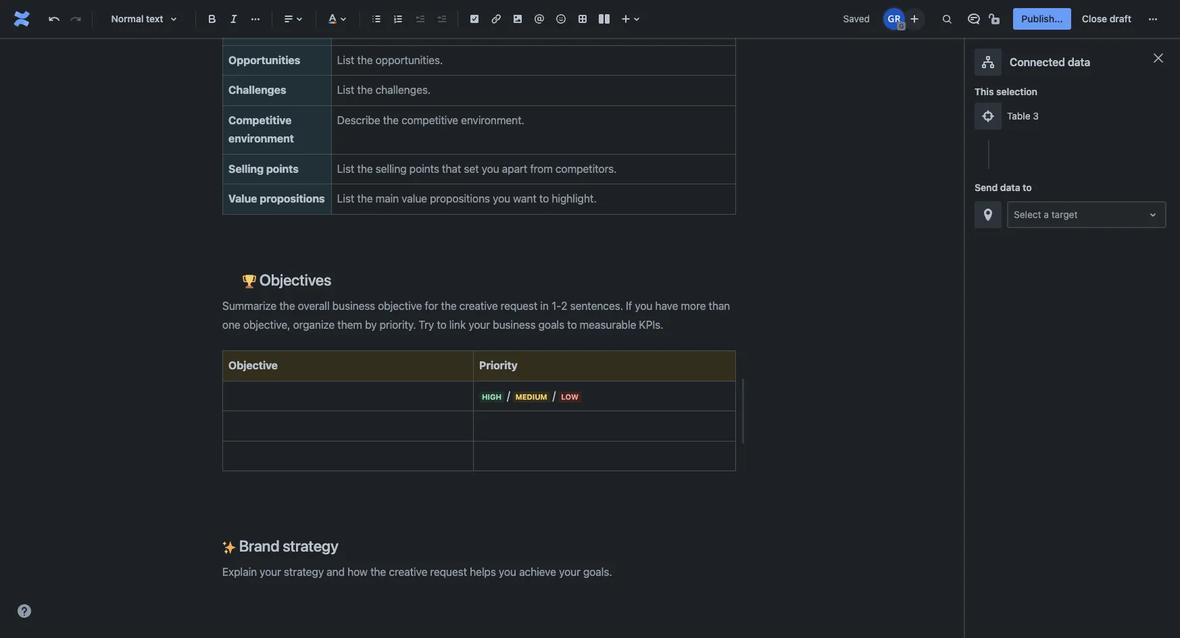 Task type: describe. For each thing, give the bounding box(es) containing it.
:sparkles: image
[[222, 541, 236, 555]]

help image
[[16, 604, 32, 620]]

propositions
[[260, 193, 325, 205]]

2 / from the left
[[553, 390, 556, 402]]

confluence image
[[11, 8, 32, 30]]

select a target
[[1014, 209, 1078, 220]]

value propositions
[[229, 193, 325, 205]]

data for send
[[1000, 182, 1021, 193]]

send data to
[[975, 182, 1032, 193]]

close
[[1082, 13, 1108, 24]]

close draft button
[[1074, 8, 1140, 30]]

italic ⌘i image
[[226, 11, 242, 27]]

to
[[1023, 182, 1032, 193]]

no restrictions image
[[988, 11, 1004, 27]]

normal text button
[[98, 4, 190, 34]]

numbered list ⌘⇧7 image
[[390, 11, 406, 27]]

selection
[[997, 86, 1038, 97]]

:trophy: image
[[243, 275, 256, 289]]

brand
[[239, 537, 279, 555]]

send
[[975, 182, 998, 193]]

normal text
[[111, 13, 163, 24]]

a
[[1044, 209, 1049, 220]]

editable content region
[[201, 0, 758, 582]]

strategy
[[283, 537, 338, 555]]

brand strategy
[[236, 537, 338, 555]]

environment
[[229, 133, 294, 145]]

indent tab image
[[433, 11, 450, 27]]

confluence image
[[11, 8, 32, 30]]

link image
[[488, 11, 504, 27]]

high / medium / low
[[482, 390, 579, 402]]

normal
[[111, 13, 144, 24]]

invite to edit image
[[907, 10, 923, 27]]

undo ⌘z image
[[46, 11, 62, 27]]

bullet list ⌘⇧8 image
[[368, 11, 385, 27]]

table
[[1007, 110, 1031, 122]]

objective
[[229, 360, 278, 372]]

target
[[1052, 209, 1078, 220]]

close draft
[[1082, 13, 1132, 24]]

selling points
[[229, 163, 299, 175]]

select
[[1014, 209, 1042, 220]]

saved
[[843, 13, 870, 24]]

outdent ⇧tab image
[[412, 11, 428, 27]]

more formatting image
[[247, 11, 264, 27]]

connected data section
[[975, 49, 1170, 639]]

challenges
[[229, 84, 286, 96]]



Task type: vqa. For each thing, say whether or not it's contained in the screenshot.
the top by
no



Task type: locate. For each thing, give the bounding box(es) containing it.
location icon image
[[980, 207, 997, 223]]

close connections panel image
[[1151, 50, 1167, 66]]

bold ⌘b image
[[204, 11, 220, 27]]

comment icon image
[[966, 11, 983, 27]]

connected
[[1010, 56, 1066, 68]]

0 horizontal spatial data
[[1000, 182, 1021, 193]]

this selection
[[975, 86, 1038, 97]]

selling
[[229, 163, 264, 175]]

open image
[[1145, 207, 1162, 223]]

1 horizontal spatial /
[[553, 390, 556, 402]]

3
[[1033, 110, 1039, 122]]

data
[[1068, 56, 1091, 68], [1000, 182, 1021, 193]]

:sparkles: image
[[222, 541, 236, 555]]

publish... button
[[1014, 8, 1071, 30]]

0 horizontal spatial /
[[507, 390, 510, 402]]

high
[[482, 393, 502, 401]]

1 horizontal spatial data
[[1068, 56, 1091, 68]]

/
[[507, 390, 510, 402], [553, 390, 556, 402]]

draft
[[1110, 13, 1132, 24]]

competitive environment
[[229, 114, 294, 145]]

mention image
[[531, 11, 548, 27]]

data for connected
[[1068, 56, 1091, 68]]

:trophy: image
[[243, 275, 256, 289]]

none text field inside the connected data section
[[1014, 208, 1017, 222]]

publish...
[[1022, 13, 1063, 24]]

connected data
[[1010, 56, 1091, 68]]

value
[[229, 193, 257, 205]]

objectives
[[256, 271, 331, 289]]

table 3
[[1007, 110, 1039, 122]]

layouts image
[[596, 11, 613, 27]]

None text field
[[1014, 208, 1017, 222]]

redo ⌘⇧z image
[[68, 11, 84, 27]]

more image
[[1145, 11, 1162, 27]]

points
[[266, 163, 299, 175]]

align left image
[[281, 11, 297, 27]]

priority
[[479, 360, 518, 372]]

opportunities
[[229, 54, 300, 66]]

low
[[561, 393, 579, 401]]

competitive
[[229, 114, 292, 126]]

table image
[[575, 11, 591, 27]]

0 vertical spatial data
[[1068, 56, 1091, 68]]

action item image
[[466, 11, 483, 27]]

data left to
[[1000, 182, 1021, 193]]

find and replace image
[[939, 11, 956, 27]]

text
[[146, 13, 163, 24]]

1 / from the left
[[507, 390, 510, 402]]

add image, video, or file image
[[510, 11, 526, 27]]

/ right high
[[507, 390, 510, 402]]

/ left low
[[553, 390, 556, 402]]

emoji image
[[553, 11, 569, 27]]

1 vertical spatial data
[[1000, 182, 1021, 193]]

medium
[[516, 393, 547, 401]]

data right connected
[[1068, 56, 1091, 68]]

this
[[975, 86, 994, 97]]

greg robinson image
[[884, 8, 906, 30]]



